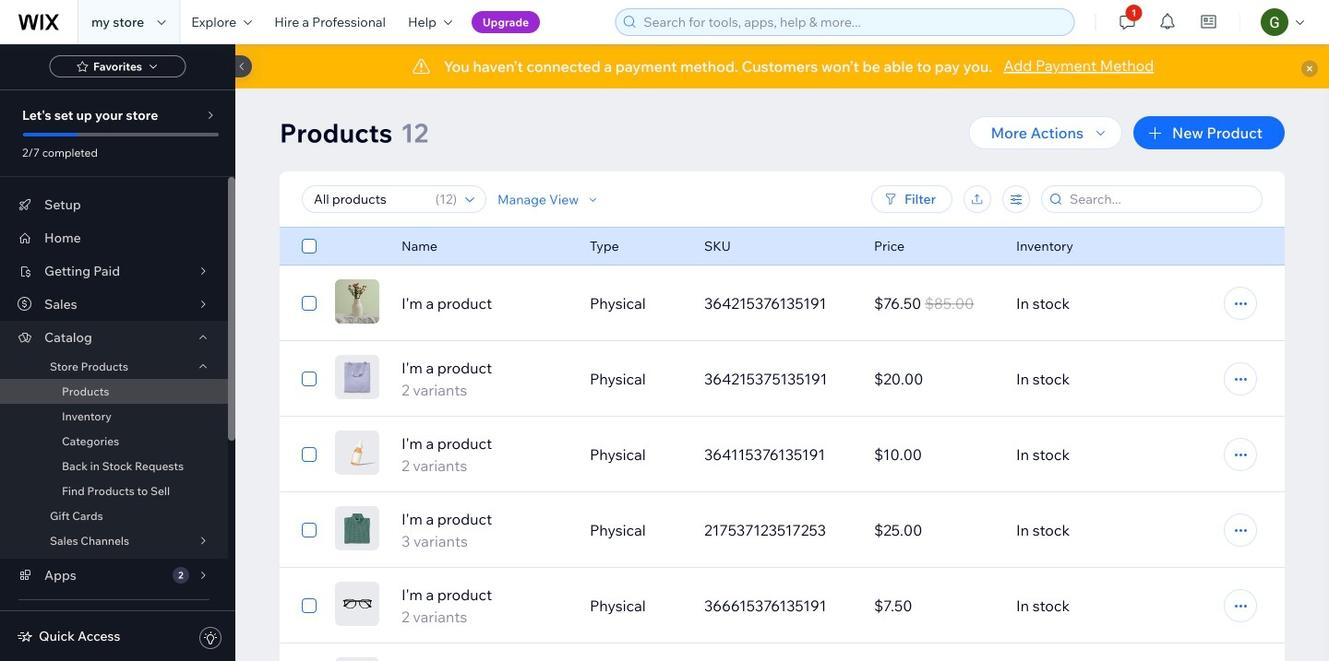 Task type: vqa. For each thing, say whether or not it's contained in the screenshot.
Unsaved view field
yes



Task type: locate. For each thing, give the bounding box(es) containing it.
Unsaved view field
[[308, 186, 430, 212]]

alert
[[235, 44, 1329, 89]]

None checkbox
[[302, 235, 317, 258], [302, 293, 317, 315], [302, 444, 317, 466], [302, 235, 317, 258], [302, 293, 317, 315], [302, 444, 317, 466]]

Search... field
[[1065, 186, 1257, 212]]

None checkbox
[[302, 368, 317, 391], [302, 520, 317, 542], [302, 595, 317, 618], [302, 368, 317, 391], [302, 520, 317, 542], [302, 595, 317, 618]]



Task type: describe. For each thing, give the bounding box(es) containing it.
sidebar element
[[0, 44, 252, 662]]

Search for tools, apps, help & more... field
[[638, 9, 1068, 35]]



